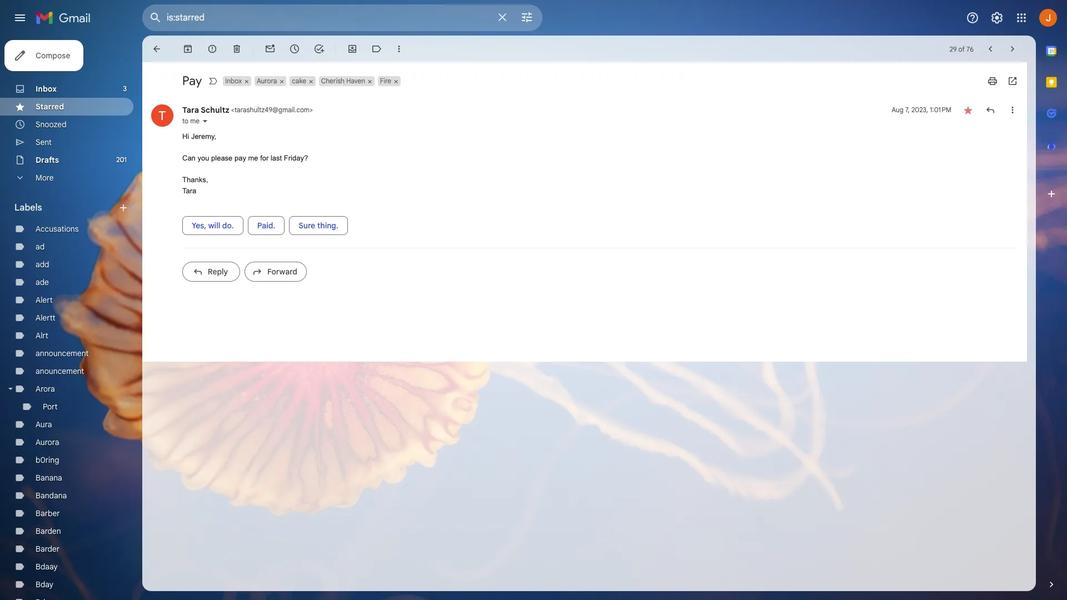 Task type: locate. For each thing, give the bounding box(es) containing it.
hi
[[182, 132, 189, 141]]

aurora inside labels navigation
[[36, 437, 59, 447]]

tara up to me
[[182, 105, 199, 115]]

inbox up starred
[[36, 84, 57, 94]]

pay
[[182, 73, 202, 88]]

aurora
[[257, 77, 277, 85], [36, 437, 59, 447]]

None search field
[[142, 4, 543, 31]]

port link
[[43, 402, 58, 412]]

tara down thanks,
[[182, 186, 196, 195]]

inbox inside inbox button
[[225, 77, 242, 85]]

fire
[[380, 77, 391, 85]]

tab list
[[1036, 36, 1067, 560]]

support image
[[966, 11, 979, 24]]

settings image
[[991, 11, 1004, 24]]

forward
[[267, 267, 297, 277]]

bandana link
[[36, 491, 67, 501]]

snoozed link
[[36, 120, 67, 130]]

sent link
[[36, 137, 52, 147]]

announcement link
[[36, 349, 89, 359]]

1 vertical spatial aurora
[[36, 437, 59, 447]]

of
[[959, 45, 965, 53]]

aug
[[892, 106, 904, 114]]

aurora up tarashultz49@gmail.com
[[257, 77, 277, 85]]

can you please pay me for last friday?
[[182, 154, 310, 162]]

tarashultz49@gmail.com
[[235, 106, 310, 114]]

delete image
[[231, 43, 242, 54]]

red-star checkbox
[[963, 104, 974, 116]]

aurora inside button
[[257, 77, 277, 85]]

aug 7, 2023, 1:01 pm cell
[[892, 104, 952, 116]]

sure
[[299, 221, 315, 231]]

reply link
[[182, 262, 240, 282]]

barder
[[36, 544, 59, 554]]

tara inside thanks, tara
[[182, 186, 196, 195]]

0 horizontal spatial aurora
[[36, 437, 59, 447]]

announcement
[[36, 349, 89, 359]]

forward link
[[245, 262, 307, 282]]

bday
[[36, 580, 53, 590]]

drafts link
[[36, 155, 59, 165]]

anouncement link
[[36, 366, 84, 376]]

29
[[950, 45, 957, 53]]

2 tara from the top
[[182, 186, 196, 195]]

aurora up b0ring link at the bottom of page
[[36, 437, 59, 447]]

report spam image
[[207, 43, 218, 54]]

thanks, tara
[[182, 176, 208, 195]]

haven
[[346, 77, 365, 85]]

tara schultz < tarashultz49@gmail.com >
[[182, 105, 313, 115]]

alert link
[[36, 295, 53, 305]]

can
[[182, 154, 196, 162]]

paid. button
[[248, 216, 285, 235]]

me
[[190, 117, 200, 125], [248, 154, 258, 162]]

1 vertical spatial tara
[[182, 186, 196, 195]]

friday?
[[284, 154, 308, 162]]

reply
[[208, 267, 228, 277]]

please
[[211, 154, 233, 162]]

gmail image
[[36, 7, 96, 29]]

1 horizontal spatial aurora
[[257, 77, 277, 85]]

cake
[[292, 77, 306, 85]]

1:01 pm
[[930, 106, 952, 114]]

sure thing.
[[299, 221, 338, 231]]

add link
[[36, 260, 49, 270]]

>
[[310, 106, 313, 114]]

accusations
[[36, 224, 79, 234]]

inbox inside labels navigation
[[36, 84, 57, 94]]

inbox
[[225, 77, 242, 85], [36, 84, 57, 94]]

0 vertical spatial me
[[190, 117, 200, 125]]

1 horizontal spatial inbox
[[225, 77, 242, 85]]

0 horizontal spatial inbox
[[36, 84, 57, 94]]

0 vertical spatial aurora
[[257, 77, 277, 85]]

cake button
[[290, 76, 307, 86]]

aurora link
[[36, 437, 59, 447]]

0 vertical spatial tara
[[182, 105, 199, 115]]

tara
[[182, 105, 199, 115], [182, 186, 196, 195]]

jeremy,
[[191, 132, 216, 141]]

cherish
[[321, 77, 345, 85]]

aura
[[36, 420, 52, 430]]

yes,
[[192, 221, 206, 231]]

labels image
[[371, 43, 382, 54]]

0 horizontal spatial me
[[190, 117, 200, 125]]

archive image
[[182, 43, 193, 54]]

inbox for inbox button
[[225, 77, 242, 85]]

red star image
[[963, 104, 974, 116]]

arora
[[36, 384, 55, 394]]

compose
[[36, 51, 70, 61]]

me left for
[[248, 154, 258, 162]]

cherish haven button
[[319, 76, 366, 86]]

clear search image
[[491, 6, 514, 28]]

more
[[36, 173, 54, 183]]

inbox up <
[[225, 77, 242, 85]]

1 horizontal spatial me
[[248, 154, 258, 162]]

labels heading
[[14, 202, 118, 213]]

labels navigation
[[0, 36, 142, 600]]

hi jeremy,
[[182, 132, 218, 141]]

me right to at the left of the page
[[190, 117, 200, 125]]

barden link
[[36, 526, 61, 536]]

alert
[[36, 295, 53, 305]]

tara schultz cell
[[182, 105, 313, 115]]

starred link
[[36, 102, 64, 112]]

aura link
[[36, 420, 52, 430]]

advanced search options image
[[516, 6, 538, 28]]

Search mail text field
[[167, 12, 489, 23]]



Task type: describe. For each thing, give the bounding box(es) containing it.
labels
[[14, 202, 42, 213]]

older image
[[1007, 43, 1018, 54]]

inbox link
[[36, 84, 57, 94]]

barder link
[[36, 544, 59, 554]]

back to starred image
[[151, 43, 162, 54]]

fire button
[[378, 76, 392, 86]]

to
[[182, 117, 188, 125]]

accusations link
[[36, 224, 79, 234]]

newer image
[[985, 43, 996, 54]]

1 vertical spatial me
[[248, 154, 258, 162]]

thing.
[[317, 221, 338, 231]]

schultz
[[201, 105, 229, 115]]

snooze image
[[289, 43, 300, 54]]

move to inbox image
[[347, 43, 358, 54]]

1 tara from the top
[[182, 105, 199, 115]]

compose button
[[4, 40, 84, 71]]

snoozed
[[36, 120, 67, 130]]

will
[[208, 221, 220, 231]]

barber link
[[36, 509, 60, 519]]

pay
[[235, 154, 246, 162]]

show details image
[[202, 118, 208, 125]]

b0ring link
[[36, 455, 59, 465]]

ade link
[[36, 277, 49, 287]]

banana
[[36, 473, 62, 483]]

<
[[231, 106, 235, 114]]

banana link
[[36, 473, 62, 483]]

anouncement
[[36, 366, 84, 376]]

alrt
[[36, 331, 48, 341]]

cherish haven
[[321, 77, 365, 85]]

yes, will do. button
[[182, 216, 243, 235]]

barden
[[36, 526, 61, 536]]

ad
[[36, 242, 45, 252]]

you
[[198, 154, 209, 162]]

b0ring
[[36, 455, 59, 465]]

port
[[43, 402, 58, 412]]

alertt
[[36, 313, 55, 323]]

2023,
[[912, 106, 928, 114]]

alrt link
[[36, 331, 48, 341]]

aurora for aurora link
[[36, 437, 59, 447]]

for
[[260, 154, 269, 162]]

yes, will do.
[[192, 221, 234, 231]]

to me
[[182, 117, 200, 125]]

aurora button
[[255, 76, 278, 86]]

paid.
[[257, 221, 275, 231]]

ade
[[36, 277, 49, 287]]

76
[[967, 45, 974, 53]]

more button
[[0, 169, 133, 187]]

alertt link
[[36, 313, 55, 323]]

sent
[[36, 137, 52, 147]]

bdaay link
[[36, 562, 58, 572]]

last
[[271, 154, 282, 162]]

main menu image
[[13, 11, 27, 24]]

7,
[[905, 106, 910, 114]]

barber
[[36, 509, 60, 519]]

aurora for aurora button
[[257, 77, 277, 85]]

more image
[[394, 43, 405, 54]]

sure thing. button
[[289, 216, 348, 235]]

do.
[[222, 221, 234, 231]]

arora link
[[36, 384, 55, 394]]

inbox for inbox link
[[36, 84, 57, 94]]

bday link
[[36, 580, 53, 590]]

aug 7, 2023, 1:01 pm
[[892, 106, 952, 114]]

search mail image
[[146, 8, 166, 28]]

3
[[123, 84, 127, 93]]

29 of 76
[[950, 45, 974, 53]]

add to tasks image
[[313, 43, 325, 54]]

ad link
[[36, 242, 45, 252]]

starred
[[36, 102, 64, 112]]

bdaay
[[36, 562, 58, 572]]

inbox button
[[223, 76, 243, 86]]

bandana
[[36, 491, 67, 501]]

201
[[116, 156, 127, 164]]

thanks,
[[182, 176, 208, 184]]



Task type: vqa. For each thing, say whether or not it's contained in the screenshot.
'Yes, will do.' 'button'
yes



